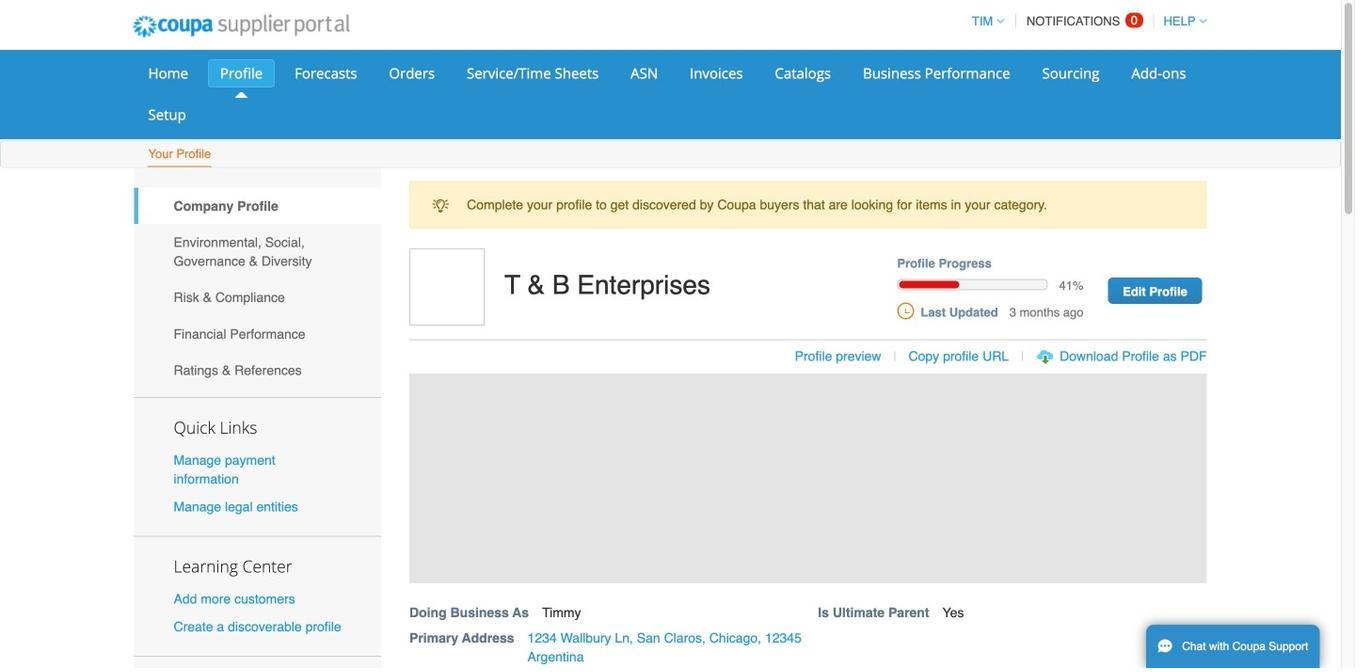 Task type: vqa. For each thing, say whether or not it's contained in the screenshot.
T & B Enterprises image
yes



Task type: describe. For each thing, give the bounding box(es) containing it.
t & b enterprises image
[[409, 248, 485, 326]]

background image
[[409, 374, 1207, 584]]



Task type: locate. For each thing, give the bounding box(es) containing it.
alert
[[409, 181, 1207, 229]]

coupa supplier portal image
[[120, 3, 362, 50]]

navigation
[[964, 3, 1207, 40]]

banner
[[403, 248, 1227, 668]]



